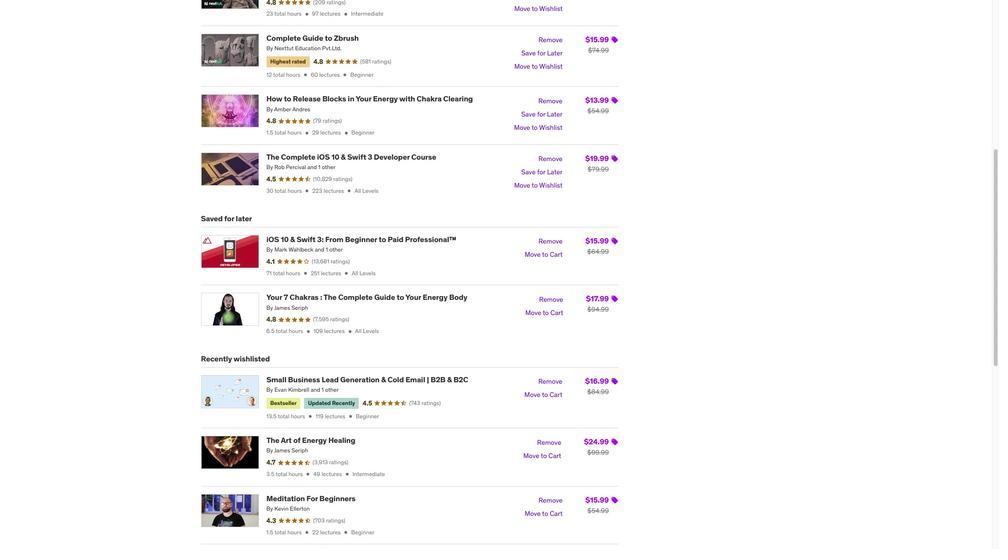 Task type: describe. For each thing, give the bounding box(es) containing it.
move to cart button for your 7 chakras : the complete guide to your energy body
[[526, 307, 563, 320]]

generation
[[340, 375, 380, 385]]

remove move to cart for the art of energy healing
[[524, 439, 561, 461]]

$99.99
[[587, 449, 609, 458]]

29
[[312, 129, 319, 136]]

(10,829 ratings)
[[313, 176, 353, 183]]

paid
[[388, 235, 404, 244]]

23 total hours
[[266, 10, 302, 17]]

ios 10 & swift 3: from beginner to paid professional™ by mark wahlbeck and 1 other
[[266, 235, 456, 253]]

$54.99 for $15.99
[[588, 507, 609, 516]]

ratings) for &
[[331, 258, 350, 265]]

move to wishlist
[[514, 4, 563, 13]]

other inside the small business lead generation & cold email | b2b & b2c by evan kimbrell and 1 other
[[325, 387, 339, 394]]

4.5 for (743 ratings)
[[363, 400, 372, 408]]

by inside the art of energy healing by james seriph
[[266, 448, 273, 455]]

intermediate for 97 lectures
[[351, 10, 384, 17]]

hours for 7
[[289, 328, 303, 335]]

& left cold
[[381, 375, 386, 385]]

ratings) inside 581 ratings element
[[372, 58, 391, 65]]

and inside the small business lead generation & cold email | b2b & b2c by evan kimbrell and 1 other
[[311, 387, 320, 394]]

coupon icon image for how to release blocks in your energy with chakra clearing
[[611, 97, 619, 105]]

10 inside ios 10 & swift 3: from beginner to paid professional™ by mark wahlbeck and 1 other
[[281, 235, 289, 244]]

1 inside the small business lead generation & cold email | b2b & b2c by evan kimbrell and 1 other
[[322, 387, 324, 394]]

complete guide to zbrush by nexttut education pvt.ltd.
[[266, 33, 359, 52]]

recently wishlisted
[[201, 354, 270, 364]]

1.5 for how
[[266, 129, 273, 136]]

xxsmall image right 97 lectures
[[342, 11, 349, 17]]

other inside ios 10 & swift 3: from beginner to paid professional™ by mark wahlbeck and 1 other
[[329, 246, 343, 253]]

lectures for chakras
[[324, 328, 345, 335]]

remove left $16.99
[[538, 378, 563, 386]]

4.1
[[266, 258, 275, 266]]

guide inside complete guide to zbrush by nexttut education pvt.ltd.
[[303, 33, 323, 43]]

xxsmall image down 13,681 ratings element
[[343, 270, 350, 277]]

beginner inside ios 10 & swift 3: from beginner to paid professional™ by mark wahlbeck and 1 other
[[345, 235, 377, 244]]

$15.99 for ios 10 & swift 3: from beginner to paid professional™
[[586, 236, 609, 246]]

3
[[368, 152, 372, 162]]

0 vertical spatial recently
[[201, 354, 232, 364]]

beginner for 29 lectures
[[351, 129, 375, 136]]

703 ratings element
[[313, 518, 345, 526]]

xxsmall image right 60 lectures
[[342, 72, 349, 78]]

from
[[325, 235, 344, 244]]

move to wishlist button for $13.99 save for later button
[[514, 121, 563, 135]]

total for art
[[276, 471, 287, 478]]

remove button down move to wishlist
[[539, 34, 563, 47]]

small business lead generation & cold email | b2b & b2c link
[[266, 375, 468, 385]]

by inside ios 10 & swift 3: from beginner to paid professional™ by mark wahlbeck and 1 other
[[266, 246, 273, 253]]

hours for complete
[[288, 187, 302, 194]]

remove left $17.99 on the bottom of the page
[[539, 295, 563, 304]]

b2c
[[454, 375, 468, 385]]

your 7 chakras : the complete guide to your energy body link
[[266, 293, 467, 302]]

3.5 total hours
[[266, 471, 303, 478]]

the art of energy healing link
[[266, 436, 355, 446]]

1 wishlist from the top
[[539, 4, 563, 13]]

zbrush
[[334, 33, 359, 43]]

clearing
[[443, 94, 473, 104]]

business
[[288, 375, 320, 385]]

updated recently
[[308, 400, 355, 407]]

ellerton
[[290, 506, 310, 513]]

chakras
[[290, 293, 319, 302]]

lectures for release
[[320, 129, 341, 136]]

xxsmall image right 109 lectures
[[347, 329, 353, 335]]

(10,829
[[313, 176, 332, 183]]

other inside the complete ios 10 & swift 3 developer course by rob percival and 1 other
[[322, 164, 335, 171]]

1.5 total hours for how
[[266, 129, 302, 136]]

1.5 total hours for meditation
[[266, 529, 302, 537]]

$79.99
[[588, 165, 609, 174]]

cart for your 7 chakras : the complete guide to your energy body
[[551, 309, 563, 317]]

$24.99 $99.99
[[584, 438, 609, 458]]

healing
[[328, 436, 355, 446]]

79 ratings element
[[313, 117, 342, 125]]

$94.99
[[587, 306, 609, 314]]

complete inside complete guide to zbrush by nexttut education pvt.ltd.
[[266, 33, 301, 43]]

xxsmall image right 119 lectures
[[347, 414, 354, 420]]

6 coupon icon image from the top
[[611, 378, 619, 386]]

with
[[399, 94, 415, 104]]

in
[[348, 94, 354, 104]]

all levels for guide
[[355, 328, 379, 335]]

$84.99
[[587, 388, 609, 397]]

71
[[266, 270, 272, 277]]

beginner for 119 lectures
[[356, 413, 379, 420]]

hours left 97
[[287, 10, 302, 17]]

rated
[[292, 58, 306, 65]]

coupon icon image for the complete ios 10 & swift 3 developer course
[[611, 155, 619, 163]]

|
[[427, 375, 429, 385]]

13.5 total hours
[[266, 413, 305, 420]]

(703 ratings)
[[313, 518, 345, 525]]

remove save for later move to wishlist for $19.99
[[514, 155, 563, 190]]

1 coupon icon image from the top
[[611, 36, 619, 44]]

hours down 'highest rated'
[[286, 71, 301, 78]]

xxsmall image left 119
[[307, 414, 314, 420]]

xxsmall image right 49 lectures
[[344, 472, 351, 479]]

2 horizontal spatial your
[[406, 293, 421, 302]]

(581 ratings)
[[360, 58, 391, 65]]

lectures for of
[[322, 471, 342, 478]]

all for swift
[[355, 187, 361, 194]]

251
[[311, 270, 320, 277]]

xxsmall image left 251 on the left
[[302, 270, 309, 277]]

email
[[406, 375, 425, 385]]

amber
[[274, 106, 291, 113]]

71 total hours
[[266, 270, 300, 277]]

move to cart button for the art of energy healing
[[524, 450, 561, 463]]

coupon icon image for meditation for beginners
[[611, 497, 619, 505]]

pvt.ltd.
[[322, 45, 342, 52]]

hours for to
[[288, 129, 302, 136]]

your inside the how to release blocks in your energy with chakra clearing by amber andres
[[356, 94, 372, 104]]

rob
[[274, 164, 285, 171]]

(743
[[409, 400, 420, 407]]

$16.99
[[585, 377, 609, 386]]

hours for 10
[[286, 270, 300, 277]]

97 lectures
[[312, 10, 341, 17]]

cart for meditation for beginners
[[550, 510, 563, 519]]

& left b2c
[[447, 375, 452, 385]]

23
[[266, 10, 273, 17]]

$74.99
[[588, 46, 609, 55]]

the for the art of energy healing
[[266, 436, 279, 446]]

hours down bestseller
[[291, 413, 305, 420]]

0 vertical spatial 4.8
[[314, 57, 323, 66]]

ratings) for release
[[323, 117, 342, 125]]

later for $19.99
[[547, 168, 563, 177]]

mark
[[274, 246, 287, 253]]

4.7
[[266, 459, 276, 468]]

save for later button for $19.99
[[521, 166, 563, 179]]

total for for
[[275, 529, 286, 537]]

ios inside ios 10 & swift 3: from beginner to paid professional™ by mark wahlbeck and 1 other
[[266, 235, 279, 244]]

ratings) for chakras
[[330, 316, 349, 323]]

29 lectures
[[312, 129, 341, 136]]

total for 7
[[276, 328, 287, 335]]

total right 23
[[274, 10, 286, 17]]

energy inside your 7 chakras : the complete guide to your energy body by james seriph
[[423, 293, 448, 302]]

and inside ios 10 & swift 3: from beginner to paid professional™ by mark wahlbeck and 1 other
[[315, 246, 324, 253]]

xxsmall image left 223 on the left top of the page
[[304, 188, 311, 195]]

30 total hours
[[266, 187, 302, 194]]

professional™
[[405, 235, 456, 244]]

remove move to cart for meditation for beginners
[[525, 497, 563, 519]]

meditation
[[266, 494, 305, 504]]

xxsmall image right 22 lectures
[[343, 530, 349, 537]]

(79
[[313, 117, 321, 125]]

60
[[311, 71, 318, 78]]

move to cart button for ios 10 & swift 3: from beginner to paid professional™
[[525, 249, 563, 262]]

kimbrell
[[288, 387, 309, 394]]

your 7 chakras : the complete guide to your energy body by james seriph
[[266, 293, 467, 312]]

remove down move to wishlist
[[539, 36, 563, 44]]

the complete ios 10 & swift 3 developer course link
[[266, 152, 436, 162]]

lectures for beginners
[[320, 529, 341, 537]]

$24.99
[[584, 438, 609, 447]]

wishlist for save for later button corresponding to $19.99
[[539, 181, 563, 190]]

bestseller
[[270, 400, 297, 407]]

7
[[284, 293, 288, 302]]

levels for beginner
[[360, 270, 376, 277]]

coupon icon image for the art of energy healing
[[611, 439, 619, 447]]

& inside the complete ios 10 & swift 3 developer course by rob percival and 1 other
[[341, 152, 346, 162]]

total for 10
[[273, 270, 285, 277]]

blocks
[[322, 94, 346, 104]]

0 horizontal spatial your
[[266, 293, 282, 302]]

to inside your 7 chakras : the complete guide to your energy body by james seriph
[[397, 293, 404, 302]]

james inside the art of energy healing by james seriph
[[274, 448, 290, 455]]

beginner for 60 lectures
[[350, 71, 374, 78]]

nexttut
[[274, 45, 294, 52]]

581 ratings element
[[360, 58, 391, 66]]

12
[[266, 71, 272, 78]]

4.8 for chakras
[[266, 316, 276, 324]]

meditation for beginners link
[[266, 494, 356, 504]]

(7,595
[[313, 316, 329, 323]]

small business lead generation & cold email | b2b & b2c by evan kimbrell and 1 other
[[266, 375, 468, 394]]

4.5 for (10,829 ratings)
[[266, 175, 276, 184]]

ratings) inside 743 ratings 'element'
[[422, 400, 441, 407]]

of
[[293, 436, 300, 446]]

(13,681
[[312, 258, 329, 265]]

total for complete
[[275, 187, 286, 194]]

beginners
[[320, 494, 356, 504]]

1 inside ios 10 & swift 3: from beginner to paid professional™ by mark wahlbeck and 1 other
[[326, 246, 328, 253]]

ratings) for beginners
[[326, 518, 345, 525]]

by inside complete guide to zbrush by nexttut education pvt.ltd.
[[266, 45, 273, 52]]

109 lectures
[[314, 328, 345, 335]]

22
[[312, 529, 319, 537]]

(13,681 ratings)
[[312, 258, 350, 265]]

3.5
[[266, 471, 274, 478]]

later
[[236, 214, 252, 223]]

seriph inside the art of energy healing by james seriph
[[292, 448, 308, 455]]

1 horizontal spatial recently
[[332, 400, 355, 407]]

energy inside the art of energy healing by james seriph
[[302, 436, 327, 446]]

for
[[307, 494, 318, 504]]



Task type: vqa. For each thing, say whether or not it's contained in the screenshot.
Wishlist for the Remove button underneath move to wishlist
yes



Task type: locate. For each thing, give the bounding box(es) containing it.
2 vertical spatial all levels
[[355, 328, 379, 335]]

1 later from the top
[[547, 49, 563, 58]]

lectures down 7,595 ratings element
[[324, 328, 345, 335]]

1 vertical spatial guide
[[374, 293, 395, 302]]

total
[[274, 10, 286, 17], [273, 71, 285, 78], [275, 129, 286, 136], [275, 187, 286, 194], [273, 270, 285, 277], [276, 328, 287, 335], [278, 413, 289, 420], [276, 471, 287, 478], [275, 529, 286, 537]]

to
[[532, 4, 538, 13], [325, 33, 332, 43], [532, 62, 538, 71], [284, 94, 291, 104], [532, 123, 538, 132], [532, 181, 538, 190], [379, 235, 386, 244], [542, 251, 548, 259], [397, 293, 404, 302], [543, 309, 549, 317], [542, 391, 548, 400], [541, 452, 547, 461], [542, 510, 548, 519]]

ios up mark
[[266, 235, 279, 244]]

coupon icon image right $24.99
[[611, 439, 619, 447]]

1 vertical spatial recently
[[332, 400, 355, 407]]

30
[[266, 187, 273, 194]]

1.5 total hours down the amber in the top of the page
[[266, 129, 302, 136]]

2 by from the top
[[266, 106, 273, 113]]

by
[[266, 45, 273, 52], [266, 106, 273, 113], [266, 164, 273, 171], [266, 246, 273, 253], [266, 304, 273, 312], [266, 387, 273, 394], [266, 448, 273, 455], [266, 506, 273, 513]]

swift inside ios 10 & swift 3: from beginner to paid professional™ by mark wahlbeck and 1 other
[[297, 235, 316, 244]]

3 by from the top
[[266, 164, 273, 171]]

ratings) up 29 lectures
[[323, 117, 342, 125]]

small
[[266, 375, 286, 385]]

0 vertical spatial 1
[[318, 164, 321, 171]]

0 vertical spatial james
[[274, 304, 290, 312]]

remove button for ios 10 & swift 3: from beginner to paid professional™
[[539, 235, 563, 249]]

1 horizontal spatial swift
[[347, 152, 366, 162]]

remove button for the art of energy healing
[[537, 437, 561, 450]]

1 seriph from the top
[[292, 304, 308, 312]]

2 save for later button from the top
[[521, 108, 563, 121]]

and
[[307, 164, 317, 171], [315, 246, 324, 253], [311, 387, 320, 394]]

total right 3.5
[[276, 471, 287, 478]]

1 vertical spatial 4.5
[[363, 400, 372, 408]]

all for complete
[[355, 328, 362, 335]]

$19.99 $79.99
[[585, 154, 609, 174]]

xxsmall image left 29
[[304, 130, 310, 136]]

xxsmall image
[[304, 11, 310, 17], [342, 11, 349, 17], [302, 72, 309, 78], [304, 130, 310, 136], [346, 188, 353, 195], [343, 270, 350, 277], [304, 530, 310, 537]]

ratings) up 223 lectures at the top left of the page
[[333, 176, 353, 183]]

remove button left $16.99
[[538, 376, 563, 389]]

3 save from the top
[[521, 168, 536, 177]]

coupon icon image right $15.99 $74.99
[[611, 36, 619, 44]]

1 1.5 total hours from the top
[[266, 129, 302, 136]]

ratings) up 22 lectures
[[326, 518, 345, 525]]

3 later from the top
[[547, 168, 563, 177]]

intermediate for 49 lectures
[[353, 471, 385, 478]]

james down art
[[274, 448, 290, 455]]

1.5 total hours down 4.3
[[266, 529, 302, 537]]

$64.99
[[587, 248, 609, 256]]

0 vertical spatial $15.99
[[586, 35, 609, 44]]

2 1.5 total hours from the top
[[266, 529, 302, 537]]

remove save for later move to wishlist
[[514, 36, 563, 71], [514, 97, 563, 132], [514, 155, 563, 190]]

0 vertical spatial seriph
[[292, 304, 308, 312]]

save for $13.99
[[521, 110, 536, 118]]

$16.99 $84.99
[[585, 377, 609, 397]]

4.3
[[266, 517, 276, 526]]

2 $15.99 from the top
[[586, 236, 609, 246]]

7 coupon icon image from the top
[[611, 439, 619, 447]]

save for later button for $13.99
[[521, 108, 563, 121]]

xxsmall image left 60
[[302, 72, 309, 78]]

1 vertical spatial $54.99
[[588, 507, 609, 516]]

2 horizontal spatial 1
[[326, 246, 328, 253]]

b2b
[[431, 375, 446, 385]]

cart for the art of energy healing
[[549, 452, 561, 461]]

1 vertical spatial remove save for later move to wishlist
[[514, 97, 563, 132]]

guide inside your 7 chakras : the complete guide to your energy body by james seriph
[[374, 293, 395, 302]]

ratings)
[[372, 58, 391, 65], [323, 117, 342, 125], [333, 176, 353, 183], [331, 258, 350, 265], [330, 316, 349, 323], [422, 400, 441, 407], [329, 459, 348, 467], [326, 518, 345, 525]]

$54.99 for $13.99
[[588, 107, 609, 116]]

by inside your 7 chakras : the complete guide to your energy body by james seriph
[[266, 304, 273, 312]]

$15.99 up $74.99
[[586, 35, 609, 44]]

to inside the how to release blocks in your energy with chakra clearing by amber andres
[[284, 94, 291, 104]]

remove left $15.99 $54.99
[[539, 497, 563, 505]]

$19.99
[[585, 154, 609, 163]]

xxsmall image left 22 at the left of the page
[[304, 530, 310, 537]]

guide
[[303, 33, 323, 43], [374, 293, 395, 302]]

swift
[[347, 152, 366, 162], [297, 235, 316, 244]]

2 coupon icon image from the top
[[611, 97, 619, 105]]

2 horizontal spatial energy
[[423, 293, 448, 302]]

$15.99 for meditation for beginners
[[586, 496, 609, 505]]

energy left with
[[373, 94, 398, 104]]

by left kevin on the bottom of the page
[[266, 506, 273, 513]]

evan
[[274, 387, 287, 394]]

3 save for later button from the top
[[521, 166, 563, 179]]

3,913 ratings element
[[313, 459, 348, 467]]

3 wishlist from the top
[[539, 123, 563, 132]]

seriph
[[292, 304, 308, 312], [292, 448, 308, 455]]

levels for 3
[[362, 187, 379, 194]]

coupon icon image for your 7 chakras : the complete guide to your energy body
[[611, 296, 619, 303]]

& up (10,829 ratings)
[[341, 152, 346, 162]]

body
[[449, 293, 467, 302]]

the right :
[[324, 293, 337, 302]]

and inside the complete ios 10 & swift 3 developer course by rob percival and 1 other
[[307, 164, 317, 171]]

lectures right 60
[[319, 71, 340, 78]]

intermediate up beginners
[[353, 471, 385, 478]]

1 horizontal spatial energy
[[373, 94, 398, 104]]

by inside the complete ios 10 & swift 3 developer course by rob percival and 1 other
[[266, 164, 273, 171]]

1 vertical spatial other
[[329, 246, 343, 253]]

lectures for ios
[[324, 187, 344, 194]]

education
[[295, 45, 321, 52]]

later for $13.99
[[547, 110, 563, 118]]

4 by from the top
[[266, 246, 273, 253]]

0 horizontal spatial guide
[[303, 33, 323, 43]]

1 save for later button from the top
[[522, 47, 563, 60]]

coupon icon image
[[611, 36, 619, 44], [611, 97, 619, 105], [611, 155, 619, 163], [611, 238, 619, 245], [611, 296, 619, 303], [611, 378, 619, 386], [611, 439, 619, 447], [611, 497, 619, 505]]

by inside the how to release blocks in your energy with chakra clearing by amber andres
[[266, 106, 273, 113]]

ratings) up 251 lectures
[[331, 258, 350, 265]]

(3,913 ratings)
[[313, 459, 348, 467]]

2 vertical spatial 1
[[322, 387, 324, 394]]

0 vertical spatial all levels
[[355, 187, 379, 194]]

wishlisted
[[234, 354, 270, 364]]

the art of energy healing by james seriph
[[266, 436, 355, 455]]

ratings) right '(743'
[[422, 400, 441, 407]]

2 vertical spatial and
[[311, 387, 320, 394]]

remove button for meditation for beginners
[[539, 495, 563, 508]]

1 vertical spatial james
[[274, 448, 290, 455]]

2 1.5 from the top
[[266, 529, 273, 537]]

ios 10 & swift 3: from beginner to paid professional™ link
[[266, 235, 456, 244]]

1 vertical spatial 1.5 total hours
[[266, 529, 302, 537]]

remove button for how to release blocks in your energy with chakra clearing
[[539, 95, 563, 108]]

0 vertical spatial 1.5 total hours
[[266, 129, 302, 136]]

swift inside the complete ios 10 & swift 3 developer course by rob percival and 1 other
[[347, 152, 366, 162]]

2 vertical spatial levels
[[363, 328, 379, 335]]

0 horizontal spatial 4.5
[[266, 175, 276, 184]]

later left $15.99 $74.99
[[547, 49, 563, 58]]

4.8 up 60
[[314, 57, 323, 66]]

1 james from the top
[[274, 304, 290, 312]]

ratings) inside 79 ratings element
[[323, 117, 342, 125]]

energy inside the how to release blocks in your energy with chakra clearing by amber andres
[[373, 94, 398, 104]]

0 vertical spatial $54.99
[[588, 107, 609, 116]]

by up '4.7'
[[266, 448, 273, 455]]

0 vertical spatial levels
[[362, 187, 379, 194]]

1 vertical spatial 4.8
[[266, 117, 276, 125]]

1 1.5 from the top
[[266, 129, 273, 136]]

move to cart button for meditation for beginners
[[525, 508, 563, 521]]

0 vertical spatial guide
[[303, 33, 323, 43]]

lectures down 209 ratings element
[[320, 10, 341, 17]]

remove
[[539, 36, 563, 44], [539, 97, 563, 105], [539, 155, 563, 163], [539, 237, 563, 246], [539, 295, 563, 304], [538, 378, 563, 386], [537, 439, 561, 447], [539, 497, 563, 505]]

remove button left $15.99 $54.99
[[539, 495, 563, 508]]

intermediate
[[351, 10, 384, 17], [353, 471, 385, 478]]

(7,595 ratings)
[[313, 316, 349, 323]]

2 save from the top
[[521, 110, 536, 118]]

ratings) up 109 lectures
[[330, 316, 349, 323]]

complete guide to zbrush link
[[266, 33, 359, 43]]

109
[[314, 328, 323, 335]]

ratings) inside 10,829 ratings element
[[333, 176, 353, 183]]

1 horizontal spatial 1
[[322, 387, 324, 394]]

xxsmall image right 29 lectures
[[343, 130, 350, 136]]

the inside your 7 chakras : the complete guide to your energy body by james seriph
[[324, 293, 337, 302]]

remove save for later move to wishlist for $13.99
[[514, 97, 563, 132]]

lectures down 10,829 ratings element
[[324, 187, 344, 194]]

2 vertical spatial other
[[325, 387, 339, 394]]

(703
[[313, 518, 325, 525]]

1 horizontal spatial 4.5
[[363, 400, 372, 408]]

7 by from the top
[[266, 448, 273, 455]]

1 vertical spatial ios
[[266, 235, 279, 244]]

save
[[522, 49, 536, 58], [521, 110, 536, 118], [521, 168, 536, 177]]

0 vertical spatial all
[[355, 187, 361, 194]]

2 vertical spatial later
[[547, 168, 563, 177]]

the up rob
[[266, 152, 279, 162]]

0 horizontal spatial 1
[[318, 164, 321, 171]]

xxsmall image left 97
[[304, 11, 310, 17]]

1 vertical spatial levels
[[360, 270, 376, 277]]

energy left the body
[[423, 293, 448, 302]]

total right the 71
[[273, 270, 285, 277]]

total for to
[[275, 129, 286, 136]]

saved
[[201, 214, 223, 223]]

by left the evan
[[266, 387, 273, 394]]

1 vertical spatial and
[[315, 246, 324, 253]]

ratings) for of
[[329, 459, 348, 467]]

ratings) inside 703 ratings element
[[326, 518, 345, 525]]

remove move to cart for ios 10 & swift 3: from beginner to paid professional™
[[525, 237, 563, 259]]

xxsmall image
[[342, 72, 349, 78], [343, 130, 350, 136], [304, 188, 311, 195], [302, 270, 309, 277], [305, 329, 312, 335], [347, 329, 353, 335], [307, 414, 314, 420], [347, 414, 354, 420], [305, 472, 312, 479], [344, 472, 351, 479], [343, 530, 349, 537]]

1 up (13,681 ratings) on the top left of page
[[326, 246, 328, 253]]

251 lectures
[[311, 270, 341, 277]]

0 vertical spatial other
[[322, 164, 335, 171]]

0 vertical spatial remove save for later move to wishlist
[[514, 36, 563, 71]]

levels up your 7 chakras : the complete guide to your energy body link
[[360, 270, 376, 277]]

beginner
[[350, 71, 374, 78], [351, 129, 375, 136], [345, 235, 377, 244], [356, 413, 379, 420], [351, 529, 375, 537]]

2 later from the top
[[547, 110, 563, 118]]

later left the $19.99 $79.99
[[547, 168, 563, 177]]

wahlbeck
[[289, 246, 314, 253]]

to inside complete guide to zbrush by nexttut education pvt.ltd.
[[325, 33, 332, 43]]

2 vertical spatial the
[[266, 436, 279, 446]]

other down from
[[329, 246, 343, 253]]

4 coupon icon image from the top
[[611, 238, 619, 245]]

1.5 total hours
[[266, 129, 302, 136], [266, 529, 302, 537]]

ratings) for ios
[[333, 176, 353, 183]]

1 inside the complete ios 10 & swift 3 developer course by rob percival and 1 other
[[318, 164, 321, 171]]

release
[[293, 94, 321, 104]]

0 vertical spatial and
[[307, 164, 317, 171]]

0 vertical spatial 10
[[331, 152, 339, 162]]

lectures down 13,681 ratings element
[[321, 270, 341, 277]]

hours for art
[[289, 471, 303, 478]]

1 horizontal spatial guide
[[374, 293, 395, 302]]

the inside the complete ios 10 & swift 3 developer course by rob percival and 1 other
[[266, 152, 279, 162]]

10,829 ratings element
[[313, 176, 353, 184]]

1.5 down how
[[266, 129, 273, 136]]

the complete ios 10 & swift 3 developer course by rob percival and 1 other
[[266, 152, 436, 171]]

total right 13.5
[[278, 413, 289, 420]]

4 wishlist from the top
[[539, 181, 563, 190]]

your left 7 at bottom left
[[266, 293, 282, 302]]

1.5 for meditation
[[266, 529, 273, 537]]

0 vertical spatial 1.5
[[266, 129, 273, 136]]

0 horizontal spatial ios
[[266, 235, 279, 244]]

6 by from the top
[[266, 387, 273, 394]]

by inside the small business lead generation & cold email | b2b & b2c by evan kimbrell and 1 other
[[266, 387, 273, 394]]

0 horizontal spatial 10
[[281, 235, 289, 244]]

remove left $15.99 $64.99
[[539, 237, 563, 246]]

complete inside your 7 chakras : the complete guide to your energy body by james seriph
[[338, 293, 373, 302]]

wishlist for first save for later button from the top of the page
[[539, 62, 563, 71]]

the for the complete ios 10 & swift 3 developer course
[[266, 152, 279, 162]]

119 lectures
[[316, 413, 345, 420]]

remove button for your 7 chakras : the complete guide to your energy body
[[539, 293, 563, 307]]

0 vertical spatial energy
[[373, 94, 398, 104]]

by left the nexttut
[[266, 45, 273, 52]]

remove button left "$19.99" on the top right of the page
[[539, 153, 563, 166]]

coupon icon image for ios 10 & swift 3: from beginner to paid professional™
[[611, 238, 619, 245]]

2 james from the top
[[274, 448, 290, 455]]

ios up the (10,829
[[317, 152, 330, 162]]

by inside "meditation for beginners by kevin ellerton"
[[266, 506, 273, 513]]

ios
[[317, 152, 330, 162], [266, 235, 279, 244]]

10 up mark
[[281, 235, 289, 244]]

other down lead
[[325, 387, 339, 394]]

all levels for 3
[[355, 187, 379, 194]]

1 horizontal spatial your
[[356, 94, 372, 104]]

2 seriph from the top
[[292, 448, 308, 455]]

the left art
[[266, 436, 279, 446]]

beginner for 22 lectures
[[351, 529, 375, 537]]

remove move to cart for your 7 chakras : the complete guide to your energy body
[[526, 295, 563, 317]]

5 coupon icon image from the top
[[611, 296, 619, 303]]

kevin
[[274, 506, 289, 513]]

4.8 down the amber in the top of the page
[[266, 117, 276, 125]]

remove button for the complete ios 10 & swift 3 developer course
[[539, 153, 563, 166]]

0 horizontal spatial recently
[[201, 354, 232, 364]]

levels down 3
[[362, 187, 379, 194]]

xxsmall image left 109
[[305, 329, 312, 335]]

3 $15.99 from the top
[[586, 496, 609, 505]]

(743 ratings)
[[409, 400, 441, 407]]

2 wishlist from the top
[[539, 62, 563, 71]]

levels for guide
[[363, 328, 379, 335]]

$54.99 inside $15.99 $54.99
[[588, 507, 609, 516]]

1 vertical spatial 1
[[326, 246, 328, 253]]

james down 7 at bottom left
[[274, 304, 290, 312]]

complete
[[266, 33, 301, 43], [281, 152, 316, 162], [338, 293, 373, 302]]

1 vertical spatial seriph
[[292, 448, 308, 455]]

remove left $13.99 on the top right of page
[[539, 97, 563, 105]]

13,681 ratings element
[[312, 258, 350, 266]]

0 vertical spatial swift
[[347, 152, 366, 162]]

your right in
[[356, 94, 372, 104]]

2 vertical spatial all
[[355, 328, 362, 335]]

seriph down chakras at the bottom of the page
[[292, 304, 308, 312]]

209 ratings element
[[313, 0, 346, 6]]

1 vertical spatial all levels
[[352, 270, 376, 277]]

ratings) inside 13,681 ratings element
[[331, 258, 350, 265]]

to inside ios 10 & swift 3: from beginner to paid professional™ by mark wahlbeck and 1 other
[[379, 235, 386, 244]]

13.5
[[266, 413, 277, 420]]

223 lectures
[[312, 187, 344, 194]]

0 vertical spatial 4.5
[[266, 175, 276, 184]]

1 vertical spatial all
[[352, 270, 358, 277]]

the inside the art of energy healing by james seriph
[[266, 436, 279, 446]]

49
[[313, 471, 320, 478]]

highest rated
[[270, 58, 306, 65]]

0 horizontal spatial energy
[[302, 436, 327, 446]]

and up the updated
[[311, 387, 320, 394]]

2 vertical spatial save for later button
[[521, 166, 563, 179]]

all levels for beginner
[[352, 270, 376, 277]]

for
[[538, 49, 546, 58], [537, 110, 546, 118], [537, 168, 546, 177], [224, 214, 234, 223]]

ratings) inside 3,913 ratings element
[[329, 459, 348, 467]]

2 vertical spatial save
[[521, 168, 536, 177]]

1 by from the top
[[266, 45, 273, 52]]

1 vertical spatial 1.5
[[266, 529, 273, 537]]

remove move to cart
[[525, 237, 563, 259], [526, 295, 563, 317], [525, 378, 563, 400], [524, 439, 561, 461], [525, 497, 563, 519]]

hours for for
[[288, 529, 302, 537]]

all for from
[[352, 270, 358, 277]]

& inside ios 10 & swift 3: from beginner to paid professional™ by mark wahlbeck and 1 other
[[290, 235, 295, 244]]

0 vertical spatial save for later button
[[522, 47, 563, 60]]

recently up 119 lectures
[[332, 400, 355, 407]]

&
[[341, 152, 346, 162], [290, 235, 295, 244], [381, 375, 386, 385], [447, 375, 452, 385]]

1 vertical spatial intermediate
[[353, 471, 385, 478]]

10 inside the complete ios 10 & swift 3 developer course by rob percival and 1 other
[[331, 152, 339, 162]]

1 vertical spatial save
[[521, 110, 536, 118]]

1 horizontal spatial 10
[[331, 152, 339, 162]]

1 vertical spatial energy
[[423, 293, 448, 302]]

xxsmall image left 49 at the left of the page
[[305, 472, 312, 479]]

1 horizontal spatial ios
[[317, 152, 330, 162]]

2 vertical spatial energy
[[302, 436, 327, 446]]

cart for ios 10 & swift 3: from beginner to paid professional™
[[550, 251, 563, 259]]

1 vertical spatial complete
[[281, 152, 316, 162]]

coupon icon image right $16.99
[[611, 378, 619, 386]]

1 vertical spatial swift
[[297, 235, 316, 244]]

remove button
[[539, 34, 563, 47], [539, 95, 563, 108], [539, 153, 563, 166], [539, 235, 563, 249], [539, 293, 563, 307], [538, 376, 563, 389], [537, 437, 561, 450], [539, 495, 563, 508]]

1 $54.99 from the top
[[588, 107, 609, 116]]

levels down your 7 chakras : the complete guide to your energy body by james seriph
[[363, 328, 379, 335]]

0 vertical spatial intermediate
[[351, 10, 384, 17]]

remove left "$19.99" on the top right of the page
[[539, 155, 563, 163]]

hours left 109
[[289, 328, 303, 335]]

8 by from the top
[[266, 506, 273, 513]]

remove button left $17.99 on the bottom of the page
[[539, 293, 563, 307]]

4.8 for release
[[266, 117, 276, 125]]

move to wishlist button for first save for later button from the top of the page
[[514, 60, 563, 74]]

beginner up 3
[[351, 129, 375, 136]]

3 coupon icon image from the top
[[611, 155, 619, 163]]

1 vertical spatial $15.99
[[586, 236, 609, 246]]

wishlist for $13.99 save for later button
[[539, 123, 563, 132]]

1.5
[[266, 129, 273, 136], [266, 529, 273, 537]]

beginner right 22 lectures
[[351, 529, 375, 537]]

lectures down updated recently at the bottom left of the page
[[325, 413, 345, 420]]

developer
[[374, 152, 410, 162]]

10 up (10,829 ratings)
[[331, 152, 339, 162]]

lectures for &
[[321, 270, 341, 277]]

coupon icon image right $15.99 $54.99
[[611, 497, 619, 505]]

hours left 223 on the left top of the page
[[288, 187, 302, 194]]

all up your 7 chakras : the complete guide to your energy body link
[[352, 270, 358, 277]]

(3,913
[[313, 459, 328, 467]]

2 vertical spatial $15.99
[[586, 496, 609, 505]]

(581
[[360, 58, 371, 65]]

1 vertical spatial later
[[547, 110, 563, 118]]

7,595 ratings element
[[313, 316, 349, 324]]

4.8
[[314, 57, 323, 66], [266, 117, 276, 125], [266, 316, 276, 324]]

wishlist
[[539, 4, 563, 13], [539, 62, 563, 71], [539, 123, 563, 132], [539, 181, 563, 190]]

8 coupon icon image from the top
[[611, 497, 619, 505]]

0 vertical spatial ios
[[317, 152, 330, 162]]

1 vertical spatial the
[[324, 293, 337, 302]]

later
[[547, 49, 563, 58], [547, 110, 563, 118], [547, 168, 563, 177]]

2 vertical spatial complete
[[338, 293, 373, 302]]

2 $54.99 from the top
[[588, 507, 609, 516]]

remove left $24.99
[[537, 439, 561, 447]]

other
[[322, 164, 335, 171], [329, 246, 343, 253], [325, 387, 339, 394]]

cart left the $16.99 $84.99
[[550, 391, 563, 400]]

0 vertical spatial complete
[[266, 33, 301, 43]]

meditation for beginners by kevin ellerton
[[266, 494, 356, 513]]

1 vertical spatial save for later button
[[521, 108, 563, 121]]

cold
[[388, 375, 404, 385]]

xxsmall image down 10,829 ratings element
[[346, 188, 353, 195]]

by up 6.5
[[266, 304, 273, 312]]

by left rob
[[266, 164, 273, 171]]

2 vertical spatial remove save for later move to wishlist
[[514, 155, 563, 190]]

lead
[[322, 375, 339, 385]]

5 by from the top
[[266, 304, 273, 312]]

total right 6.5
[[276, 328, 287, 335]]

james inside your 7 chakras : the complete guide to your energy body by james seriph
[[274, 304, 290, 312]]

49 lectures
[[313, 471, 342, 478]]

all levels up your 7 chakras : the complete guide to your energy body link
[[352, 270, 376, 277]]

seriph down of
[[292, 448, 308, 455]]

$54.99 inside $13.99 $54.99
[[588, 107, 609, 116]]

save for $19.99
[[521, 168, 536, 177]]

0 vertical spatial save
[[522, 49, 536, 58]]

ios inside the complete ios 10 & swift 3 developer course by rob percival and 1 other
[[317, 152, 330, 162]]

remove button left $13.99 on the top right of page
[[539, 95, 563, 108]]

743 ratings element
[[409, 400, 441, 408]]

0 vertical spatial later
[[547, 49, 563, 58]]

$15.99 down the $99.99
[[586, 496, 609, 505]]

1 save from the top
[[522, 49, 536, 58]]

1 $15.99 from the top
[[586, 35, 609, 44]]

$15.99
[[586, 35, 609, 44], [586, 236, 609, 246], [586, 496, 609, 505]]

move to wishlist button for save for later button corresponding to $19.99
[[514, 179, 563, 193]]

highest
[[270, 58, 291, 65]]

course
[[411, 152, 436, 162]]

ratings) inside 7,595 ratings element
[[330, 316, 349, 323]]

coupon icon image right "$19.99" on the top right of the page
[[611, 155, 619, 163]]

0 horizontal spatial swift
[[297, 235, 316, 244]]

art
[[281, 436, 292, 446]]

total right 12
[[273, 71, 285, 78]]

complete inside the complete ios 10 & swift 3 developer course by rob percival and 1 other
[[281, 152, 316, 162]]

(79 ratings)
[[313, 117, 342, 125]]

0 vertical spatial the
[[266, 152, 279, 162]]

total down 4.3
[[275, 529, 286, 537]]

1 vertical spatial 10
[[281, 235, 289, 244]]

recently left wishlisted
[[201, 354, 232, 364]]

seriph inside your 7 chakras : the complete guide to your energy body by james seriph
[[292, 304, 308, 312]]

2 vertical spatial 4.8
[[266, 316, 276, 324]]

$13.99
[[585, 96, 609, 105]]

later left $13.99 $54.99
[[547, 110, 563, 118]]



